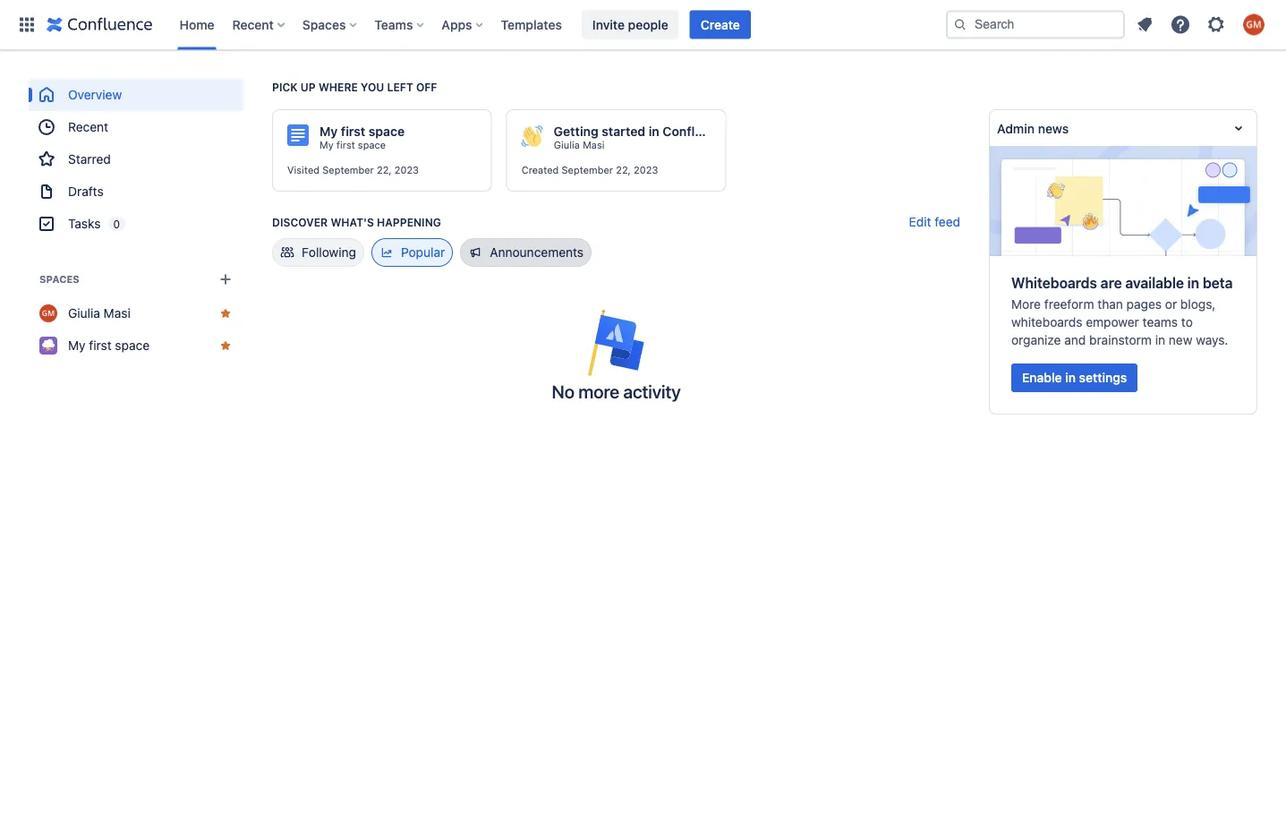 Task type: describe. For each thing, give the bounding box(es) containing it.
off
[[416, 81, 437, 93]]

drafts
[[68, 184, 104, 199]]

september for getting
[[562, 164, 613, 176]]

1 vertical spatial giulia masi link
[[29, 297, 244, 330]]

invite
[[593, 17, 625, 32]]

up
[[301, 81, 316, 93]]

invite people
[[593, 17, 669, 32]]

in up blogs,
[[1188, 274, 1200, 291]]

happening
[[377, 216, 441, 228]]

discover what's happening
[[272, 216, 441, 228]]

my first space
[[68, 338, 150, 353]]

available
[[1126, 274, 1185, 291]]

admin
[[998, 121, 1035, 135]]

edit feed button
[[909, 213, 961, 231]]

no
[[552, 381, 575, 402]]

my first space my first space
[[320, 124, 405, 151]]

created
[[522, 164, 559, 176]]

visited
[[287, 164, 320, 176]]

starred link
[[29, 143, 244, 176]]

confluence
[[663, 124, 732, 139]]

your profile and preferences image
[[1244, 14, 1265, 35]]

starred
[[68, 152, 111, 167]]

apps
[[442, 17, 472, 32]]

announcements button
[[460, 238, 592, 267]]

edit feed
[[909, 214, 961, 229]]

pages
[[1127, 297, 1162, 312]]

unstar this space image
[[218, 338, 233, 353]]

following
[[302, 245, 356, 260]]

group containing overview
[[29, 79, 244, 240]]

spaces inside 'popup button'
[[303, 17, 346, 32]]

in inside the getting started in confluence giulia masi
[[649, 124, 660, 139]]

1 vertical spatial giulia
[[68, 306, 100, 321]]

feed
[[935, 214, 961, 229]]

notification icon image
[[1135, 14, 1156, 35]]

first for my first space my first space
[[341, 124, 366, 139]]

and
[[1065, 333, 1086, 347]]

teams
[[1143, 315, 1179, 329]]

appswitcher icon image
[[16, 14, 38, 35]]

Search field
[[946, 10, 1126, 39]]

edit
[[909, 214, 932, 229]]

announcements
[[490, 245, 584, 260]]

are
[[1101, 274, 1123, 291]]

whiteboards are available in beta more freeform than pages or blogs, whiteboards empower teams to organize and brainstorm in new ways.
[[1012, 274, 1233, 347]]

settings icon image
[[1206, 14, 1228, 35]]

in down "teams"
[[1156, 333, 1166, 347]]

1 vertical spatial masi
[[104, 306, 131, 321]]

more
[[1012, 297, 1041, 312]]

my up visited
[[320, 139, 334, 151]]

where
[[319, 81, 358, 93]]

recent inside dropdown button
[[232, 17, 274, 32]]

drafts link
[[29, 176, 244, 208]]

whiteboards
[[1012, 274, 1098, 291]]

giulia masi
[[68, 306, 131, 321]]

following button
[[272, 238, 364, 267]]

admin news button
[[990, 110, 1257, 146]]

popular button
[[372, 238, 453, 267]]

home
[[180, 17, 215, 32]]

apps button
[[436, 10, 490, 39]]

22, for first
[[377, 164, 392, 176]]

recent inside group
[[68, 120, 108, 134]]

0 horizontal spatial spaces
[[39, 274, 80, 285]]

no more activity
[[552, 381, 681, 402]]

activity
[[624, 381, 681, 402]]

teams button
[[369, 10, 431, 39]]

help icon image
[[1170, 14, 1192, 35]]

you
[[361, 81, 384, 93]]

recent link
[[29, 111, 244, 143]]

spaces button
[[297, 10, 364, 39]]

admin news
[[998, 121, 1069, 135]]

beta
[[1203, 274, 1233, 291]]

created september 22, 2023
[[522, 164, 658, 176]]

getting started in confluence giulia masi
[[554, 124, 732, 151]]



Task type: locate. For each thing, give the bounding box(es) containing it.
2023 up happening
[[395, 164, 419, 176]]

enable
[[1023, 370, 1063, 385]]

giulia masi link
[[554, 139, 605, 151], [29, 297, 244, 330]]

masi down 'getting'
[[583, 139, 605, 151]]

0 horizontal spatial 2023
[[395, 164, 419, 176]]

masi inside the getting started in confluence giulia masi
[[583, 139, 605, 151]]

brainstorm
[[1090, 333, 1152, 347]]

0 vertical spatial spaces
[[303, 17, 346, 32]]

whiteboards
[[1012, 315, 1083, 329]]

enable in settings
[[1023, 370, 1128, 385]]

news
[[1038, 121, 1069, 135]]

giulia
[[554, 139, 580, 151], [68, 306, 100, 321]]

0 vertical spatial giulia masi link
[[554, 139, 605, 151]]

in right enable
[[1066, 370, 1076, 385]]

freeform
[[1045, 297, 1095, 312]]

home link
[[174, 10, 220, 39]]

september
[[323, 164, 374, 176], [562, 164, 613, 176]]

giulia masi link up created september 22, 2023
[[554, 139, 605, 151]]

masi up my first space
[[104, 306, 131, 321]]

first
[[341, 124, 366, 139], [337, 139, 355, 151], [89, 338, 112, 353]]

enable in settings link
[[1012, 363, 1138, 392]]

0 vertical spatial masi
[[583, 139, 605, 151]]

people
[[628, 17, 669, 32]]

left
[[387, 81, 413, 93]]

search image
[[954, 17, 968, 32]]

22, down the my first space my first space
[[377, 164, 392, 176]]

banner
[[0, 0, 1287, 50]]

0 vertical spatial my first space link
[[320, 139, 386, 151]]

more
[[579, 381, 620, 402]]

overview
[[68, 87, 122, 102]]

1 horizontal spatial september
[[562, 164, 613, 176]]

recent button
[[227, 10, 292, 39]]

ways.
[[1197, 333, 1229, 347]]

september down 'getting'
[[562, 164, 613, 176]]

my down 'where'
[[320, 124, 338, 139]]

spaces up 'where'
[[303, 17, 346, 32]]

22, for started
[[616, 164, 631, 176]]

overview link
[[29, 79, 244, 111]]

1 vertical spatial spaces
[[39, 274, 80, 285]]

my first space link up visited september 22, 2023
[[320, 139, 386, 151]]

space for my first space
[[115, 338, 150, 353]]

in right the started
[[649, 124, 660, 139]]

spaces up giulia masi
[[39, 274, 80, 285]]

2023 for in
[[634, 164, 658, 176]]

2 september from the left
[[562, 164, 613, 176]]

1 september from the left
[[323, 164, 374, 176]]

my first space link down giulia masi
[[29, 330, 244, 362]]

create link
[[690, 10, 751, 39]]

september for my
[[323, 164, 374, 176]]

what's
[[331, 216, 374, 228]]

1 horizontal spatial 2023
[[634, 164, 658, 176]]

space for my first space my first space
[[369, 124, 405, 139]]

recent up starred
[[68, 120, 108, 134]]

0
[[113, 218, 120, 230]]

in
[[649, 124, 660, 139], [1188, 274, 1200, 291], [1156, 333, 1166, 347], [1066, 370, 1076, 385]]

or
[[1166, 297, 1178, 312]]

2023 down the getting started in confluence giulia masi
[[634, 164, 658, 176]]

templates link
[[496, 10, 568, 39]]

recent right home
[[232, 17, 274, 32]]

invite people button
[[582, 10, 679, 39]]

create
[[701, 17, 740, 32]]

discover
[[272, 216, 328, 228]]

1 horizontal spatial my first space link
[[320, 139, 386, 151]]

1 horizontal spatial masi
[[583, 139, 605, 151]]

0 horizontal spatial giulia
[[68, 306, 100, 321]]

than
[[1098, 297, 1124, 312]]

tasks
[[68, 216, 101, 231]]

2 2023 from the left
[[634, 164, 658, 176]]

22,
[[377, 164, 392, 176], [616, 164, 631, 176]]

0 horizontal spatial september
[[323, 164, 374, 176]]

new
[[1169, 333, 1193, 347]]

my
[[320, 124, 338, 139], [320, 139, 334, 151], [68, 338, 86, 353]]

empower
[[1086, 315, 1140, 329]]

first for my first space
[[89, 338, 112, 353]]

templates
[[501, 17, 562, 32]]

1 horizontal spatial giulia masi link
[[554, 139, 605, 151]]

organize
[[1012, 333, 1061, 347]]

blogs,
[[1181, 297, 1216, 312]]

space up visited september 22, 2023
[[358, 139, 386, 151]]

my down giulia masi
[[68, 338, 86, 353]]

space
[[369, 124, 405, 139], [358, 139, 386, 151], [115, 338, 150, 353]]

giulia inside the getting started in confluence giulia masi
[[554, 139, 580, 151]]

0 horizontal spatial my first space link
[[29, 330, 244, 362]]

recent
[[232, 17, 274, 32], [68, 120, 108, 134]]

0 horizontal spatial giulia masi link
[[29, 297, 244, 330]]

my for my first space
[[68, 338, 86, 353]]

2023 for space
[[395, 164, 419, 176]]

confluence image
[[47, 14, 153, 35], [47, 14, 153, 35]]

0 horizontal spatial 22,
[[377, 164, 392, 176]]

2 22, from the left
[[616, 164, 631, 176]]

1 2023 from the left
[[395, 164, 419, 176]]

1 22, from the left
[[377, 164, 392, 176]]

:wave: image
[[522, 125, 543, 147], [522, 125, 543, 147]]

giulia masi link up my first space
[[29, 297, 244, 330]]

settings
[[1080, 370, 1128, 385]]

0 horizontal spatial recent
[[68, 120, 108, 134]]

teams
[[375, 17, 413, 32]]

spaces
[[303, 17, 346, 32], [39, 274, 80, 285]]

0 vertical spatial recent
[[232, 17, 274, 32]]

masi
[[583, 139, 605, 151], [104, 306, 131, 321]]

my first space link
[[320, 139, 386, 151], [29, 330, 244, 362]]

0 vertical spatial giulia
[[554, 139, 580, 151]]

september down the my first space my first space
[[323, 164, 374, 176]]

giulia up my first space
[[68, 306, 100, 321]]

0 horizontal spatial masi
[[104, 306, 131, 321]]

pick
[[272, 81, 298, 93]]

1 horizontal spatial 22,
[[616, 164, 631, 176]]

1 horizontal spatial giulia
[[554, 139, 580, 151]]

1 horizontal spatial recent
[[232, 17, 274, 32]]

banner containing home
[[0, 0, 1287, 50]]

pick up where you left off
[[272, 81, 437, 93]]

giulia down 'getting'
[[554, 139, 580, 151]]

1 horizontal spatial spaces
[[303, 17, 346, 32]]

popular
[[401, 245, 445, 260]]

22, down the getting started in confluence giulia masi
[[616, 164, 631, 176]]

1 vertical spatial my first space link
[[29, 330, 244, 362]]

global element
[[11, 0, 946, 50]]

my for my first space my first space
[[320, 124, 338, 139]]

started
[[602, 124, 646, 139]]

space down giulia masi
[[115, 338, 150, 353]]

1 vertical spatial recent
[[68, 120, 108, 134]]

space down left
[[369, 124, 405, 139]]

to
[[1182, 315, 1194, 329]]

getting
[[554, 124, 599, 139]]

group
[[29, 79, 244, 240]]

unstar this space image
[[218, 306, 233, 321]]

create a space image
[[215, 269, 236, 290]]

2023
[[395, 164, 419, 176], [634, 164, 658, 176]]

visited september 22, 2023
[[287, 164, 419, 176]]



Task type: vqa. For each thing, say whether or not it's contained in the screenshot.
"Popular" button
yes



